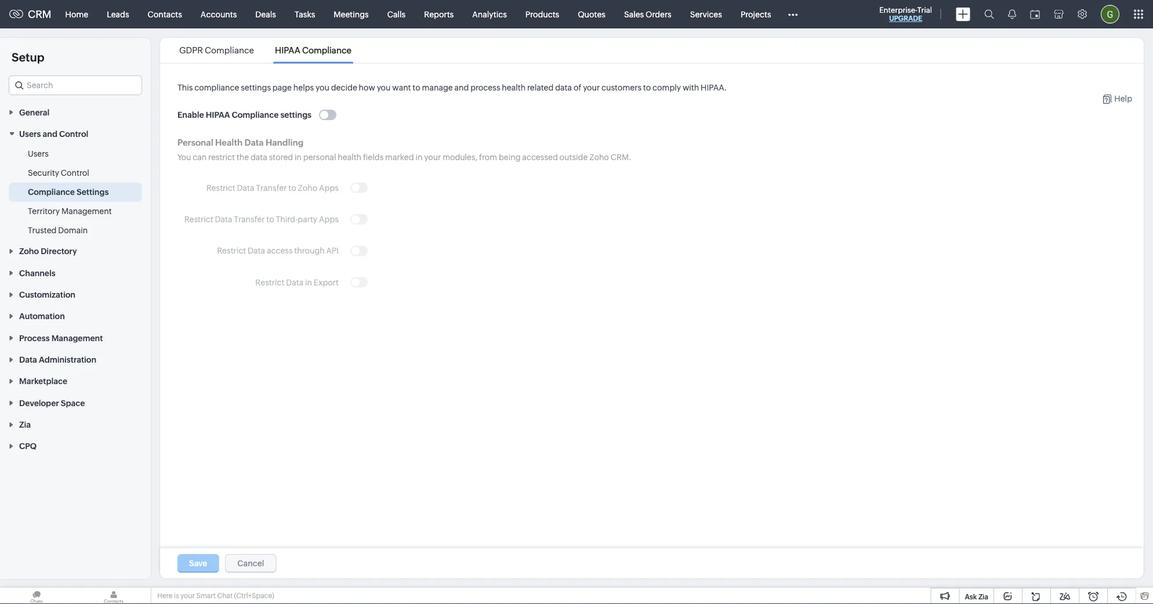 Task type: vqa. For each thing, say whether or not it's contained in the screenshot.
logo
no



Task type: locate. For each thing, give the bounding box(es) containing it.
security
[[28, 168, 59, 177]]

users up 'security'
[[28, 149, 49, 158]]

0 horizontal spatial and
[[43, 129, 57, 139]]

1 vertical spatial zia
[[979, 593, 989, 601]]

decide
[[331, 83, 357, 92]]

0 horizontal spatial settings
[[241, 83, 271, 92]]

1 vertical spatial users
[[28, 149, 49, 158]]

management down settings
[[62, 206, 112, 216]]

0 vertical spatial management
[[62, 206, 112, 216]]

control inside dropdown button
[[59, 129, 88, 139]]

0 horizontal spatial to
[[413, 83, 421, 92]]

settings
[[241, 83, 271, 92], [281, 110, 312, 119]]

zoho directory
[[19, 247, 77, 256]]

users inside users and control region
[[28, 149, 49, 158]]

0 vertical spatial and
[[455, 83, 469, 92]]

control
[[59, 129, 88, 139], [61, 168, 89, 177]]

trusted domain link
[[28, 224, 88, 236]]

0 horizontal spatial hipaa
[[206, 110, 230, 119]]

users
[[19, 129, 41, 139], [28, 149, 49, 158]]

compliance
[[205, 45, 254, 55], [302, 45, 352, 55], [232, 110, 279, 119], [28, 187, 75, 197]]

zia right the ask
[[979, 593, 989, 601]]

0 vertical spatial users
[[19, 129, 41, 139]]

enable
[[178, 110, 204, 119]]

management up data administration dropdown button
[[51, 333, 103, 343]]

control inside region
[[61, 168, 89, 177]]

1 horizontal spatial you
[[377, 83, 391, 92]]

1 horizontal spatial your
[[583, 83, 600, 92]]

settings down helps
[[281, 110, 312, 119]]

0 vertical spatial control
[[59, 129, 88, 139]]

trusted domain
[[28, 226, 88, 235]]

create menu image
[[957, 7, 971, 21]]

users and control
[[19, 129, 88, 139]]

management for territory management
[[62, 206, 112, 216]]

1 you from the left
[[316, 83, 330, 92]]

developer space button
[[0, 392, 151, 413]]

control up compliance settings
[[61, 168, 89, 177]]

accounts link
[[191, 0, 246, 28]]

projects link
[[732, 0, 781, 28]]

services
[[691, 10, 723, 19]]

orders
[[646, 10, 672, 19]]

None field
[[9, 75, 142, 95]]

smart
[[196, 592, 216, 600]]

0 horizontal spatial you
[[316, 83, 330, 92]]

0 horizontal spatial zia
[[19, 420, 31, 429]]

0 vertical spatial your
[[583, 83, 600, 92]]

sales orders
[[624, 10, 672, 19]]

0 vertical spatial hipaa
[[275, 45, 301, 55]]

customers
[[602, 83, 642, 92]]

0 vertical spatial zia
[[19, 420, 31, 429]]

users up users link
[[19, 129, 41, 139]]

process
[[471, 83, 501, 92]]

settings left page
[[241, 83, 271, 92]]

channels
[[19, 268, 56, 278]]

hipaa right enable
[[206, 110, 230, 119]]

gdpr compliance link
[[178, 45, 256, 55]]

related
[[528, 83, 554, 92]]

1 horizontal spatial and
[[455, 83, 469, 92]]

Other Modules field
[[781, 5, 806, 24]]

calendar image
[[1031, 10, 1041, 19]]

1 vertical spatial control
[[61, 168, 89, 177]]

(ctrl+space)
[[234, 592, 274, 600]]

customization
[[19, 290, 75, 299]]

process management
[[19, 333, 103, 343]]

hipaa compliance
[[275, 45, 352, 55]]

to right want
[[413, 83, 421, 92]]

you right helps
[[316, 83, 330, 92]]

directory
[[41, 247, 77, 256]]

upgrade
[[890, 15, 923, 22]]

compliance inside compliance settings link
[[28, 187, 75, 197]]

calls link
[[378, 0, 415, 28]]

management for process management
[[51, 333, 103, 343]]

cpq
[[19, 442, 37, 451]]

home
[[65, 10, 88, 19]]

users and control region
[[0, 144, 151, 240]]

users inside users and control dropdown button
[[19, 129, 41, 139]]

your
[[583, 83, 600, 92], [181, 592, 195, 600]]

to
[[413, 83, 421, 92], [644, 83, 651, 92]]

to left comply
[[644, 83, 651, 92]]

zoho
[[19, 247, 39, 256]]

1 vertical spatial management
[[51, 333, 103, 343]]

1 vertical spatial your
[[181, 592, 195, 600]]

gdpr
[[179, 45, 203, 55]]

analytics
[[473, 10, 507, 19]]

1 horizontal spatial to
[[644, 83, 651, 92]]

and up users link
[[43, 129, 57, 139]]

hipaa up page
[[275, 45, 301, 55]]

gdpr compliance
[[179, 45, 254, 55]]

calls
[[388, 10, 406, 19]]

signals element
[[1002, 0, 1024, 28]]

0 horizontal spatial your
[[181, 592, 195, 600]]

hipaa
[[275, 45, 301, 55], [206, 110, 230, 119]]

page
[[273, 83, 292, 92]]

users for users
[[28, 149, 49, 158]]

leads
[[107, 10, 129, 19]]

1 vertical spatial and
[[43, 129, 57, 139]]

zia up cpq
[[19, 420, 31, 429]]

2 you from the left
[[377, 83, 391, 92]]

management inside dropdown button
[[51, 333, 103, 343]]

cpq button
[[0, 435, 151, 457]]

this compliance settings page helps you decide how you want to manage and process health related data of your customers to comply with hipaa.
[[178, 83, 727, 92]]

management
[[62, 206, 112, 216], [51, 333, 103, 343]]

and
[[455, 83, 469, 92], [43, 129, 57, 139]]

contacts image
[[77, 588, 150, 604]]

settings
[[77, 187, 109, 197]]

you right how
[[377, 83, 391, 92]]

products
[[526, 10, 560, 19]]

compliance settings link
[[28, 186, 109, 198]]

reports link
[[415, 0, 463, 28]]

your right of
[[583, 83, 600, 92]]

management inside users and control region
[[62, 206, 112, 216]]

1 horizontal spatial settings
[[281, 110, 312, 119]]

1 vertical spatial hipaa
[[206, 110, 230, 119]]

your right is
[[181, 592, 195, 600]]

compliance down security control link
[[28, 187, 75, 197]]

and left the process
[[455, 83, 469, 92]]

chats image
[[0, 588, 73, 604]]

data
[[556, 83, 572, 92]]

security control link
[[28, 167, 89, 179]]

Search text field
[[9, 76, 142, 95]]

control down general dropdown button on the top left of the page
[[59, 129, 88, 139]]



Task type: describe. For each thing, give the bounding box(es) containing it.
health
[[502, 83, 526, 92]]

hipaa.
[[701, 83, 727, 92]]

security control
[[28, 168, 89, 177]]

signals image
[[1009, 9, 1017, 19]]

how
[[359, 83, 375, 92]]

customization button
[[0, 283, 151, 305]]

0 vertical spatial settings
[[241, 83, 271, 92]]

quotes link
[[569, 0, 615, 28]]

enterprise-
[[880, 6, 918, 14]]

compliance settings
[[28, 187, 109, 197]]

create menu element
[[950, 0, 978, 28]]

administration
[[39, 355, 96, 364]]

developer space
[[19, 398, 85, 408]]

want
[[393, 83, 411, 92]]

contacts
[[148, 10, 182, 19]]

territory
[[28, 206, 60, 216]]

process
[[19, 333, 50, 343]]

quotes
[[578, 10, 606, 19]]

deals
[[256, 10, 276, 19]]

enterprise-trial upgrade
[[880, 6, 933, 22]]

data
[[19, 355, 37, 364]]

2 to from the left
[[644, 83, 651, 92]]

leads link
[[98, 0, 138, 28]]

general button
[[0, 101, 151, 123]]

products link
[[516, 0, 569, 28]]

users and control button
[[0, 123, 151, 144]]

territory management link
[[28, 205, 112, 217]]

sales orders link
[[615, 0, 681, 28]]

home link
[[56, 0, 98, 28]]

compliance
[[195, 83, 239, 92]]

projects
[[741, 10, 772, 19]]

ask zia
[[966, 593, 989, 601]]

compliance down accounts link
[[205, 45, 254, 55]]

space
[[61, 398, 85, 408]]

crm
[[28, 8, 51, 20]]

search image
[[985, 9, 995, 19]]

search element
[[978, 0, 1002, 28]]

deals link
[[246, 0, 286, 28]]

zia button
[[0, 413, 151, 435]]

channels button
[[0, 262, 151, 283]]

accounts
[[201, 10, 237, 19]]

and inside dropdown button
[[43, 129, 57, 139]]

reports
[[424, 10, 454, 19]]

ask
[[966, 593, 978, 601]]

comply
[[653, 83, 681, 92]]

setup
[[12, 50, 44, 64]]

trial
[[918, 6, 933, 14]]

enable hipaa compliance settings
[[178, 110, 312, 119]]

meetings
[[334, 10, 369, 19]]

data administration button
[[0, 348, 151, 370]]

services link
[[681, 0, 732, 28]]

marketplace button
[[0, 370, 151, 392]]

data administration
[[19, 355, 96, 364]]

trusted
[[28, 226, 57, 235]]

automation
[[19, 312, 65, 321]]

manage
[[422, 83, 453, 92]]

profile image
[[1102, 5, 1120, 24]]

1 horizontal spatial hipaa
[[275, 45, 301, 55]]

1 to from the left
[[413, 83, 421, 92]]

1 horizontal spatial zia
[[979, 593, 989, 601]]

1 vertical spatial settings
[[281, 110, 312, 119]]

this
[[178, 83, 193, 92]]

tasks
[[295, 10, 315, 19]]

territory management
[[28, 206, 112, 216]]

profile element
[[1095, 0, 1127, 28]]

compliance down page
[[232, 110, 279, 119]]

zia inside dropdown button
[[19, 420, 31, 429]]

with
[[683, 83, 700, 92]]

zoho directory button
[[0, 240, 151, 262]]

chat
[[217, 592, 233, 600]]

compliance up the decide
[[302, 45, 352, 55]]

general
[[19, 108, 49, 117]]

meetings link
[[325, 0, 378, 28]]

helps
[[294, 83, 314, 92]]

is
[[174, 592, 179, 600]]

hipaa compliance link
[[273, 45, 354, 55]]

crm link
[[9, 8, 51, 20]]

help
[[1115, 94, 1133, 103]]

domain
[[58, 226, 88, 235]]

here is your smart chat (ctrl+space)
[[157, 592, 274, 600]]

automation button
[[0, 305, 151, 327]]

process management button
[[0, 327, 151, 348]]

analytics link
[[463, 0, 516, 28]]

contacts link
[[138, 0, 191, 28]]

users link
[[28, 148, 49, 159]]

users for users and control
[[19, 129, 41, 139]]

here
[[157, 592, 173, 600]]

sales
[[624, 10, 644, 19]]

marketplace
[[19, 377, 67, 386]]



